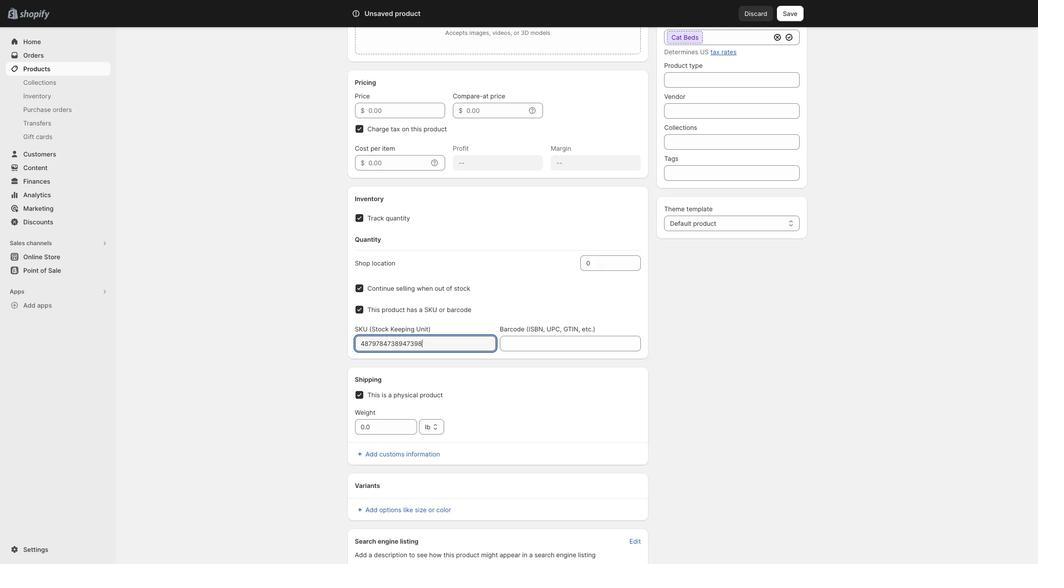Task type: locate. For each thing, give the bounding box(es) containing it.
of right out
[[446, 284, 452, 292]]

orders
[[23, 51, 44, 59]]

products
[[23, 65, 50, 73]]

size
[[415, 506, 427, 514]]

product right on
[[424, 125, 447, 133]]

customers
[[23, 150, 56, 158]]

tax rates link
[[711, 48, 737, 56]]

customers link
[[6, 147, 110, 161]]

$ for price
[[361, 107, 365, 114]]

rates
[[722, 48, 737, 56]]

shopify image
[[19, 10, 50, 20]]

a right has
[[419, 306, 423, 314]]

0 vertical spatial this
[[368, 306, 380, 314]]

a left description
[[369, 551, 372, 559]]

product for product category
[[664, 19, 688, 27]]

1 horizontal spatial inventory
[[355, 195, 384, 203]]

1 horizontal spatial sku
[[425, 306, 437, 314]]

sku
[[425, 306, 437, 314], [355, 325, 368, 333]]

orders link
[[6, 48, 110, 62]]

apps button
[[6, 285, 110, 298]]

Price text field
[[369, 103, 445, 118]]

1 vertical spatial tax
[[391, 125, 400, 133]]

this up (stock
[[368, 306, 380, 314]]

variants
[[355, 482, 380, 489]]

channels
[[26, 239, 52, 247]]

type
[[690, 62, 703, 69]]

product down determines
[[664, 62, 688, 69]]

this left is
[[368, 391, 380, 399]]

product type
[[664, 62, 703, 69]]

product left 'might'
[[456, 551, 479, 559]]

None number field
[[581, 255, 627, 271]]

or left "3d"
[[514, 29, 520, 36]]

add left options
[[366, 506, 378, 514]]

2 this from the top
[[368, 391, 380, 399]]

add left customs
[[366, 450, 378, 458]]

add inside button
[[366, 506, 378, 514]]

a right is
[[388, 391, 392, 399]]

add inside "button"
[[23, 301, 36, 309]]

collections down products
[[23, 79, 56, 86]]

$ down cost
[[361, 159, 365, 167]]

online
[[23, 253, 42, 261]]

videos,
[[493, 29, 512, 36]]

(stock
[[370, 325, 389, 333]]

1 this from the top
[[368, 306, 380, 314]]

add inside button
[[366, 450, 378, 458]]

inventory up the track
[[355, 195, 384, 203]]

template
[[687, 205, 713, 213]]

1 vertical spatial sku
[[355, 325, 368, 333]]

inventory
[[23, 92, 51, 100], [355, 195, 384, 203]]

save button
[[777, 6, 804, 21]]

0 vertical spatial collections
[[23, 79, 56, 86]]

gift cards
[[23, 133, 52, 141]]

or left barcode
[[439, 306, 445, 314]]

online store button
[[0, 250, 116, 264]]

1 horizontal spatial of
[[446, 284, 452, 292]]

$ down compare-
[[459, 107, 463, 114]]

inventory link
[[6, 89, 110, 103]]

tax right us
[[711, 48, 720, 56]]

accepts
[[445, 29, 468, 36]]

1 horizontal spatial or
[[439, 306, 445, 314]]

stock
[[454, 284, 470, 292]]

0 horizontal spatial engine
[[378, 537, 399, 545]]

product
[[664, 19, 688, 27], [664, 62, 688, 69]]

0 horizontal spatial this
[[411, 125, 422, 133]]

1 vertical spatial this
[[368, 391, 380, 399]]

0 vertical spatial search
[[395, 10, 415, 17]]

1 vertical spatial search
[[355, 537, 376, 545]]

Margin text field
[[551, 155, 641, 171]]

settings
[[23, 546, 48, 553]]

1 vertical spatial inventory
[[355, 195, 384, 203]]

home
[[23, 38, 41, 46]]

this
[[411, 125, 422, 133], [444, 551, 455, 559]]

1 vertical spatial listing
[[578, 551, 596, 559]]

continue
[[368, 284, 394, 292]]

orders
[[53, 106, 72, 113]]

search inside button
[[395, 10, 415, 17]]

cost per item
[[355, 144, 395, 152]]

inventory up purchase
[[23, 92, 51, 100]]

search
[[395, 10, 415, 17], [355, 537, 376, 545]]

1 vertical spatial this
[[444, 551, 455, 559]]

engine up description
[[378, 537, 399, 545]]

gift cards link
[[6, 130, 110, 143]]

sku left (stock
[[355, 325, 368, 333]]

product left category
[[664, 19, 688, 27]]

transfers
[[23, 119, 51, 127]]

a right in
[[529, 551, 533, 559]]

1 product from the top
[[664, 19, 688, 27]]

continue selling when out of stock
[[368, 284, 470, 292]]

this right the how
[[444, 551, 455, 559]]

track quantity
[[368, 214, 410, 222]]

search
[[535, 551, 555, 559]]

1 horizontal spatial collections
[[664, 124, 697, 131]]

determines us tax rates
[[664, 48, 737, 56]]

is
[[382, 391, 387, 399]]

Compare-at price text field
[[467, 103, 526, 118]]

theme template
[[664, 205, 713, 213]]

add customs information
[[366, 450, 440, 458]]

search up description
[[355, 537, 376, 545]]

search for search
[[395, 10, 415, 17]]

engine
[[378, 537, 399, 545], [556, 551, 577, 559]]

0 horizontal spatial or
[[429, 506, 435, 514]]

1 vertical spatial collections
[[664, 124, 697, 131]]

0 horizontal spatial inventory
[[23, 92, 51, 100]]

a
[[419, 306, 423, 314], [388, 391, 392, 399], [369, 551, 372, 559], [529, 551, 533, 559]]

listing right search on the right bottom of the page
[[578, 551, 596, 559]]

$
[[361, 107, 365, 114], [459, 107, 463, 114], [361, 159, 365, 167]]

compare-
[[453, 92, 483, 100]]

at
[[483, 92, 489, 100]]

2 vertical spatial or
[[429, 506, 435, 514]]

or right size
[[429, 506, 435, 514]]

sales channels button
[[6, 236, 110, 250]]

search for search engine listing
[[355, 537, 376, 545]]

add options like size or color
[[366, 506, 451, 514]]

add for add a description to see how this product might appear in a search engine listing
[[355, 551, 367, 559]]

tax left on
[[391, 125, 400, 133]]

0 vertical spatial tax
[[711, 48, 720, 56]]

gtin,
[[564, 325, 580, 333]]

1 vertical spatial product
[[664, 62, 688, 69]]

1 vertical spatial of
[[446, 284, 452, 292]]

pricing
[[355, 79, 376, 86]]

content
[[23, 164, 48, 172]]

engine right search on the right bottom of the page
[[556, 551, 577, 559]]

collections down vendor
[[664, 124, 697, 131]]

of left sale
[[40, 267, 47, 274]]

charge
[[368, 125, 389, 133]]

like
[[403, 506, 413, 514]]

0 horizontal spatial tax
[[391, 125, 400, 133]]

0 vertical spatial of
[[40, 267, 47, 274]]

this right on
[[411, 125, 422, 133]]

$ down price
[[361, 107, 365, 114]]

location
[[372, 259, 396, 267]]

add
[[23, 301, 36, 309], [366, 450, 378, 458], [366, 506, 378, 514], [355, 551, 367, 559]]

0 vertical spatial or
[[514, 29, 520, 36]]

Profit text field
[[453, 155, 543, 171]]

1 horizontal spatial tax
[[711, 48, 720, 56]]

0 vertical spatial product
[[664, 19, 688, 27]]

search right "unsaved"
[[395, 10, 415, 17]]

unit)
[[416, 325, 431, 333]]

shop
[[355, 259, 370, 267]]

0 vertical spatial sku
[[425, 306, 437, 314]]

0 horizontal spatial sku
[[355, 325, 368, 333]]

product right "unsaved"
[[395, 9, 421, 17]]

product
[[395, 9, 421, 17], [424, 125, 447, 133], [693, 220, 717, 227], [382, 306, 405, 314], [420, 391, 443, 399], [456, 551, 479, 559]]

upc,
[[547, 325, 562, 333]]

1 vertical spatial engine
[[556, 551, 577, 559]]

search engine listing
[[355, 537, 419, 545]]

settings link
[[6, 543, 110, 556]]

collections link
[[6, 76, 110, 89]]

add options like size or color button
[[349, 503, 457, 517]]

add left apps
[[23, 301, 36, 309]]

Weight text field
[[355, 419, 417, 435]]

product left has
[[382, 306, 405, 314]]

0 horizontal spatial of
[[40, 267, 47, 274]]

to
[[409, 551, 415, 559]]

2 product from the top
[[664, 62, 688, 69]]

1 vertical spatial or
[[439, 306, 445, 314]]

quantity
[[355, 236, 381, 243]]

add down the search engine listing
[[355, 551, 367, 559]]

point
[[23, 267, 39, 274]]

Collections text field
[[664, 134, 800, 150]]

1 horizontal spatial search
[[395, 10, 415, 17]]

0 horizontal spatial search
[[355, 537, 376, 545]]

listing up to
[[400, 537, 419, 545]]

accepts images, videos, or 3d models
[[445, 29, 551, 36]]

this product has a sku or barcode
[[368, 306, 472, 314]]

sku right has
[[425, 306, 437, 314]]

0 horizontal spatial listing
[[400, 537, 419, 545]]



Task type: vqa. For each thing, say whether or not it's contained in the screenshot.
the bottom collections
yes



Task type: describe. For each thing, give the bounding box(es) containing it.
shipping
[[355, 376, 382, 383]]

might
[[481, 551, 498, 559]]

out
[[435, 284, 445, 292]]

price
[[491, 92, 505, 100]]

sales channels
[[10, 239, 52, 247]]

how
[[429, 551, 442, 559]]

1 horizontal spatial listing
[[578, 551, 596, 559]]

determines
[[664, 48, 699, 56]]

discard
[[745, 10, 768, 17]]

item
[[382, 144, 395, 152]]

lb
[[425, 423, 431, 431]]

home link
[[6, 35, 110, 48]]

add customs information button
[[349, 447, 647, 461]]

0 vertical spatial this
[[411, 125, 422, 133]]

Barcode (ISBN, UPC, GTIN, etc.) text field
[[500, 336, 641, 351]]

category
[[690, 19, 716, 27]]

online store link
[[6, 250, 110, 264]]

has
[[407, 306, 417, 314]]

0 vertical spatial engine
[[378, 537, 399, 545]]

shop location
[[355, 259, 396, 267]]

unsaved
[[365, 9, 393, 17]]

point of sale link
[[6, 264, 110, 277]]

us
[[700, 48, 709, 56]]

price
[[355, 92, 370, 100]]

barcode
[[447, 306, 472, 314]]

purchase orders link
[[6, 103, 110, 116]]

finances link
[[6, 174, 110, 188]]

profit
[[453, 144, 469, 152]]

add a description to see how this product might appear in a search engine listing
[[355, 551, 596, 559]]

1 horizontal spatial this
[[444, 551, 455, 559]]

apps
[[37, 301, 52, 309]]

purchase orders
[[23, 106, 72, 113]]

analytics
[[23, 191, 51, 199]]

on
[[402, 125, 409, 133]]

barcode
[[500, 325, 525, 333]]

add apps
[[23, 301, 52, 309]]

of inside button
[[40, 267, 47, 274]]

appear
[[500, 551, 521, 559]]

2 horizontal spatial or
[[514, 29, 520, 36]]

gift
[[23, 133, 34, 141]]

barcode (isbn, upc, gtin, etc.)
[[500, 325, 596, 333]]

Product type text field
[[664, 72, 800, 88]]

0 vertical spatial inventory
[[23, 92, 51, 100]]

this is a physical product
[[368, 391, 443, 399]]

edit
[[630, 537, 641, 545]]

models
[[531, 29, 551, 36]]

sku (stock keeping unit)
[[355, 325, 431, 333]]

product right physical
[[420, 391, 443, 399]]

images,
[[470, 29, 491, 36]]

customs
[[379, 450, 405, 458]]

see
[[417, 551, 428, 559]]

(isbn,
[[527, 325, 545, 333]]

theme
[[664, 205, 685, 213]]

$ for cost per item
[[361, 159, 365, 167]]

charge tax on this product
[[368, 125, 447, 133]]

point of sale
[[23, 267, 61, 274]]

this for this product has a sku or barcode
[[368, 306, 380, 314]]

Cost per item text field
[[369, 155, 428, 171]]

unsaved product
[[365, 9, 421, 17]]

$ for compare-at price
[[459, 107, 463, 114]]

0 horizontal spatial collections
[[23, 79, 56, 86]]

weight
[[355, 408, 376, 416]]

product category
[[664, 19, 716, 27]]

1 horizontal spatial engine
[[556, 551, 577, 559]]

SKU (Stock Keeping Unit) text field
[[355, 336, 496, 351]]

store
[[44, 253, 60, 261]]

keeping
[[391, 325, 415, 333]]

online store
[[23, 253, 60, 261]]

sales
[[10, 239, 25, 247]]

add for add options like size or color
[[366, 506, 378, 514]]

this for this is a physical product
[[368, 391, 380, 399]]

selling
[[396, 284, 415, 292]]

cost
[[355, 144, 369, 152]]

edit button
[[624, 534, 647, 548]]

discounts
[[23, 218, 53, 226]]

0 vertical spatial listing
[[400, 537, 419, 545]]

Vendor text field
[[664, 103, 800, 119]]

product down template
[[693, 220, 717, 227]]

information
[[406, 450, 440, 458]]

add apps button
[[6, 298, 110, 312]]

point of sale button
[[0, 264, 116, 277]]

in
[[522, 551, 528, 559]]

analytics link
[[6, 188, 110, 202]]

content link
[[6, 161, 110, 174]]

Tags text field
[[664, 165, 800, 181]]

quantity
[[386, 214, 410, 222]]

add for add apps
[[23, 301, 36, 309]]

compare-at price
[[453, 92, 505, 100]]

default product
[[670, 220, 717, 227]]

or inside add options like size or color button
[[429, 506, 435, 514]]

physical
[[394, 391, 418, 399]]

finances
[[23, 177, 50, 185]]

product for product type
[[664, 62, 688, 69]]

etc.)
[[582, 325, 596, 333]]

add for add customs information
[[366, 450, 378, 458]]

sale
[[48, 267, 61, 274]]

default
[[670, 220, 692, 227]]

when
[[417, 284, 433, 292]]

tags
[[664, 155, 679, 162]]

Product category text field
[[664, 30, 771, 45]]

marketing link
[[6, 202, 110, 215]]



